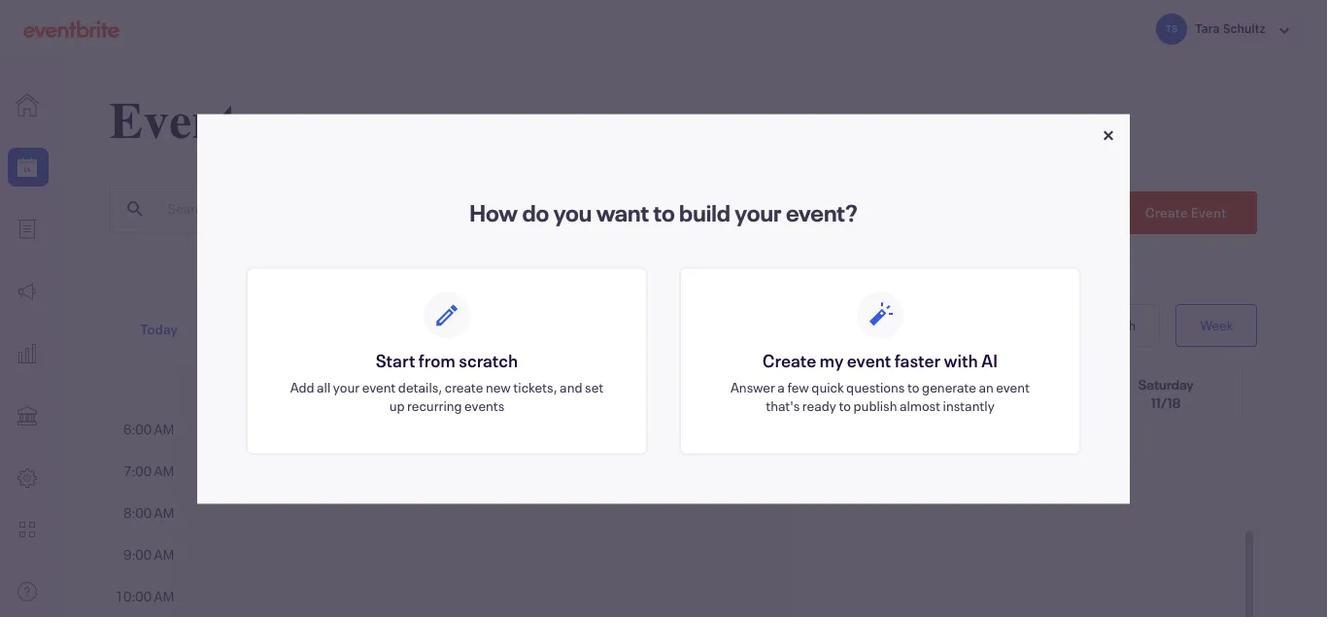 Task type: locate. For each thing, give the bounding box(es) containing it.
section
[[246, 266, 1082, 455]]

event down start
[[362, 377, 396, 396]]

saturday 11/18
[[1139, 375, 1194, 412]]

all events link
[[603, 190, 695, 227]]

start
[[376, 348, 415, 371]]

my
[[820, 348, 844, 371]]

up
[[389, 396, 405, 414]]

section containing start from scratch
[[246, 266, 1082, 455]]

1 vertical spatial your
[[333, 377, 360, 396]]

sunday 11/12
[[231, 375, 277, 412]]

publish
[[854, 396, 897, 414]]

to
[[653, 196, 675, 227], [908, 377, 920, 396], [839, 396, 851, 414]]

0 vertical spatial events
[[632, 201, 667, 216]]

1 horizontal spatial small image
[[1273, 19, 1296, 42]]

events
[[109, 92, 258, 151]]

Org Settings text field
[[0, 459, 56, 498]]

0 horizontal spatial small image
[[667, 197, 690, 221]]

am right 7:00
[[154, 462, 174, 480]]

orders image
[[16, 218, 39, 241]]

almost
[[900, 396, 941, 414]]

sunday
[[231, 375, 277, 394]]

10:00 am
[[115, 587, 174, 605]]

4 am from the top
[[154, 545, 174, 564]]

option group containing month
[[1073, 304, 1258, 347]]

instantly
[[943, 396, 995, 414]]

tara schultz menu bar
[[1129, 0, 1313, 58]]

Events text field
[[0, 148, 56, 187]]

2 horizontal spatial to
[[908, 377, 920, 396]]

am
[[154, 420, 174, 438], [154, 462, 174, 480], [154, 503, 174, 522], [154, 545, 174, 564], [154, 587, 174, 605]]

9:00
[[123, 545, 152, 564]]

5 am from the top
[[154, 587, 174, 605]]

option group
[[1073, 304, 1258, 347]]

all
[[317, 377, 331, 396]]

3 am from the top
[[154, 503, 174, 522]]

all
[[616, 201, 630, 216]]

11/17
[[1000, 394, 1029, 412]]

a
[[778, 377, 785, 396]]

your
[[735, 196, 782, 227], [333, 377, 360, 396]]

event right an
[[996, 377, 1030, 396]]

event?
[[786, 196, 858, 227]]

how do you want to build your event?
[[470, 196, 858, 227]]

6:00 am
[[123, 420, 174, 438]]

Help Center text field
[[0, 572, 56, 611]]

events right all
[[632, 201, 667, 216]]

am right 10:00
[[154, 587, 174, 605]]

week
[[1201, 316, 1234, 334]]

events image
[[16, 155, 39, 179]]

monday
[[381, 375, 431, 394]]

small image for all events
[[667, 197, 690, 221]]

am for 7:00 am
[[154, 462, 174, 480]]

events
[[632, 201, 667, 216], [465, 396, 505, 414]]

tuesday
[[533, 375, 583, 394]]

11/18
[[1151, 394, 1181, 412]]

Orders text field
[[0, 210, 56, 249]]

your right all
[[333, 377, 360, 396]]

1 am from the top
[[154, 420, 174, 438]]

Apps text field
[[0, 510, 56, 549]]

help center image
[[16, 580, 39, 603]]

new
[[486, 377, 511, 396]]

create
[[763, 348, 817, 371]]

wednesday
[[674, 375, 747, 394]]

schultz
[[1223, 21, 1266, 35]]

to down faster
[[908, 377, 920, 396]]

and
[[560, 377, 583, 396]]

small image inside tara schultz link
[[1273, 19, 1296, 42]]

7:00
[[123, 462, 152, 480]]

your right build
[[735, 196, 782, 227]]

how
[[470, 196, 518, 227]]

scratch
[[459, 348, 518, 371]]

create my event faster with ai element
[[679, 266, 1082, 455]]

tara schultz link
[[1153, 9, 1305, 48]]

generate
[[922, 377, 977, 396]]

to left build
[[653, 196, 675, 227]]

6:00
[[123, 420, 152, 438]]

event
[[847, 348, 891, 371], [362, 377, 396, 396], [996, 377, 1030, 396]]

1 horizontal spatial your
[[735, 196, 782, 227]]

am right 6:00
[[154, 420, 174, 438]]

create-subtitle element
[[287, 377, 607, 414]]

create-title element
[[287, 348, 607, 371]]

events down scratch
[[465, 396, 505, 414]]

quick
[[812, 377, 844, 396]]

Reporting text field
[[0, 334, 56, 373]]

1 horizontal spatial events
[[632, 201, 667, 216]]

ai
[[982, 348, 998, 371]]

small image inside all events link
[[667, 197, 690, 221]]

1 vertical spatial events
[[465, 396, 505, 414]]

am right 9:00
[[154, 545, 174, 564]]

1 horizontal spatial to
[[839, 396, 851, 414]]

november
[[529, 316, 614, 339]]

0 horizontal spatial events
[[465, 396, 505, 414]]

to right ready
[[839, 396, 851, 414]]

month
[[1097, 316, 1136, 334]]

event up thursday
[[847, 348, 891, 371]]

0 horizontal spatial event
[[362, 377, 396, 396]]

2 am from the top
[[154, 462, 174, 480]]

reporting image
[[16, 342, 39, 365]]

1 vertical spatial small image
[[667, 197, 690, 221]]

am right the 8:00
[[154, 503, 174, 522]]

small image
[[1273, 19, 1296, 42], [667, 197, 690, 221]]

0 vertical spatial small image
[[1273, 19, 1296, 42]]

with
[[944, 348, 978, 371]]

start from scratch add all your event details, create new tickets, and set up recurring events
[[290, 348, 604, 414]]

Marketing text field
[[0, 272, 56, 311]]

0 horizontal spatial your
[[333, 377, 360, 396]]

want
[[596, 196, 649, 227]]

am for 9:00 am
[[154, 545, 174, 564]]

apps image
[[16, 518, 39, 541]]

finance image
[[16, 404, 39, 428]]

few
[[788, 377, 809, 396]]

ready
[[803, 396, 837, 414]]

tickets,
[[513, 377, 557, 396]]



Task type: vqa. For each thing, say whether or not it's contained in the screenshot.


Task type: describe. For each thing, give the bounding box(es) containing it.
saturday
[[1139, 375, 1194, 394]]

monday 11/13
[[381, 375, 431, 412]]

8:00 am
[[123, 503, 174, 522]]

from
[[419, 348, 456, 371]]

recurring
[[407, 396, 462, 414]]

marketing image
[[16, 280, 39, 303]]

friday
[[996, 375, 1033, 394]]

add
[[290, 377, 314, 396]]

november 2023
[[529, 316, 660, 339]]

8:00
[[123, 503, 152, 522]]

11/14
[[543, 394, 573, 412]]

1 horizontal spatial event
[[847, 348, 891, 371]]

am for 8:00 am
[[154, 503, 174, 522]]

11/12
[[240, 394, 269, 412]]

create
[[445, 377, 483, 396]]

11/16
[[847, 394, 877, 412]]

friday 11/17
[[996, 375, 1033, 412]]

am for 6:00 am
[[154, 420, 174, 438]]

create my event faster with ai answer a few quick questions to generate an event that's ready to publish almost instantly
[[731, 348, 1030, 414]]

questions
[[847, 377, 905, 396]]

you
[[554, 196, 592, 227]]

event inside start from scratch add all your event details, create new tickets, and set up recurring events
[[362, 377, 396, 396]]

answer
[[731, 377, 775, 396]]

7:00 am
[[123, 462, 174, 480]]

tara
[[1195, 21, 1220, 35]]

start from scratch element
[[246, 266, 648, 455]]

thursday 11/16
[[834, 375, 890, 412]]

all events menu bar
[[603, 190, 695, 235]]

that's
[[766, 396, 800, 414]]

events inside start from scratch add all your event details, create new tickets, and set up recurring events
[[465, 396, 505, 414]]

auto-create-title element
[[720, 348, 1041, 371]]

your inside start from scratch add all your event details, create new tickets, and set up recurring events
[[333, 377, 360, 396]]

how do you want to build your event? dialog
[[197, 114, 1130, 503]]

11/15
[[696, 394, 725, 412]]

11/13
[[392, 394, 421, 412]]

tara schultz
[[1195, 21, 1266, 35]]

0 vertical spatial your
[[735, 196, 782, 227]]

details,
[[398, 377, 442, 396]]

0 horizontal spatial to
[[653, 196, 675, 227]]

am for 10:00 am
[[154, 587, 174, 605]]

2 horizontal spatial event
[[996, 377, 1030, 396]]

small image for tara schultz
[[1273, 19, 1296, 42]]

auto-create-subtitle element
[[720, 377, 1041, 414]]

2023
[[617, 316, 660, 339]]

home image
[[16, 93, 39, 117]]

Finance text field
[[0, 396, 56, 435]]

section inside how do you want to build your event? dialog
[[246, 266, 1082, 455]]

Home text field
[[0, 86, 56, 124]]

all events
[[616, 201, 667, 216]]

tuesday 11/14
[[533, 375, 583, 412]]

build
[[679, 196, 731, 227]]

do
[[522, 196, 549, 227]]

org settings image
[[16, 466, 39, 490]]

10:00
[[115, 587, 152, 605]]

thursday
[[834, 375, 890, 394]]

an
[[979, 377, 994, 396]]

faster
[[895, 348, 941, 371]]

events inside menu bar
[[632, 201, 667, 216]]

9:00 am
[[123, 545, 174, 564]]

set
[[585, 377, 604, 396]]

wednesday 11/15
[[674, 375, 747, 412]]



